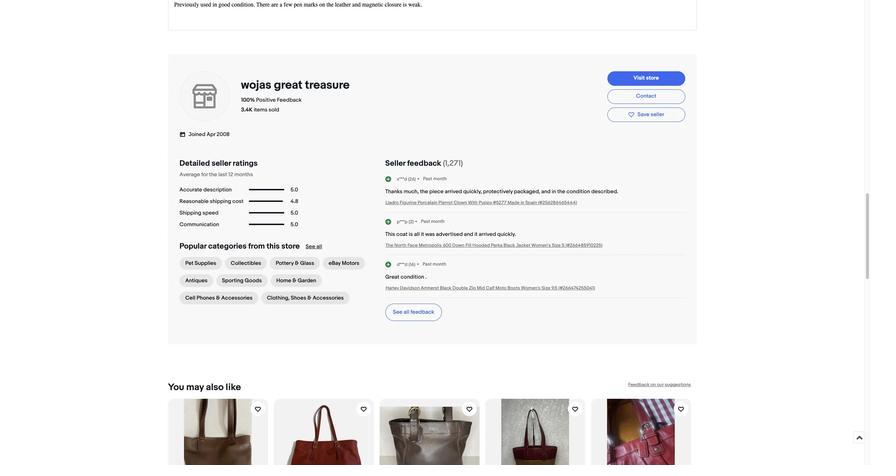 Task type: vqa. For each thing, say whether or not it's contained in the screenshot.
leftmost BY
no



Task type: locate. For each thing, give the bounding box(es) containing it.
size left s
[[552, 243, 561, 249]]

women's right boots
[[522, 286, 541, 292]]

1 horizontal spatial size
[[552, 243, 561, 249]]

1 horizontal spatial see
[[393, 309, 403, 316]]

s***d (26)
[[397, 176, 416, 182]]

the up (#256286465444)
[[558, 189, 566, 195]]

1 vertical spatial seller
[[212, 159, 231, 169]]

black left the double
[[440, 286, 452, 292]]

2 vertical spatial past
[[423, 262, 432, 268]]

with
[[469, 200, 478, 206]]

1 5.0 from the top
[[291, 187, 298, 193]]

list
[[168, 394, 697, 466]]

all right is
[[414, 231, 420, 238]]

store right visit
[[647, 75, 660, 82]]

1 vertical spatial all
[[317, 244, 322, 251]]

piece
[[430, 189, 444, 195]]

home & garden link
[[271, 275, 322, 288]]

feedback up (26)
[[408, 159, 442, 169]]

harley davidson amherst black double zip mid calf moto boots women's size 9.5 (#266474255041)
[[386, 286, 596, 292]]

ratings
[[233, 159, 258, 169]]

feedback on our suggestions link
[[629, 383, 692, 388]]

1 vertical spatial condition
[[401, 274, 425, 281]]

detailed
[[180, 159, 210, 169]]

see for see all
[[306, 244, 316, 251]]

in left "spain"
[[521, 200, 525, 206]]

cell
[[185, 295, 196, 302]]

all
[[414, 231, 420, 238], [317, 244, 322, 251], [404, 309, 410, 316]]

see up glass
[[306, 244, 316, 251]]

0 horizontal spatial it
[[421, 231, 424, 238]]

joined apr 2008
[[189, 131, 230, 138]]

0 vertical spatial past
[[423, 176, 433, 182]]

all down davidson
[[404, 309, 410, 316]]

past month up .
[[423, 262, 447, 268]]

collectibles link
[[225, 257, 267, 270]]

0 vertical spatial store
[[647, 75, 660, 82]]

1 vertical spatial past
[[421, 219, 430, 225]]

feedback on our suggestions
[[629, 383, 692, 388]]

you
[[168, 383, 184, 394]]

1 vertical spatial and
[[464, 231, 474, 238]]

down
[[453, 243, 465, 249]]

accessories for clothing, shoes & accessories
[[313, 295, 344, 302]]

face
[[408, 243, 418, 249]]

1 vertical spatial store
[[282, 242, 300, 252]]

condition up davidson
[[401, 274, 425, 281]]

description
[[204, 187, 232, 193]]

clothing, shoes & accessories
[[267, 295, 344, 302]]

0 vertical spatial seller
[[651, 111, 665, 118]]

1 horizontal spatial seller
[[651, 111, 665, 118]]

100%
[[241, 97, 255, 104]]

0 horizontal spatial see
[[306, 244, 316, 251]]

0 horizontal spatial in
[[521, 200, 525, 206]]

1 horizontal spatial store
[[647, 75, 660, 82]]

the north face metropolis 600 down fill hooded parka black jacket women's size s (#266485910225) link
[[386, 243, 603, 249]]

1 horizontal spatial accessories
[[313, 295, 344, 302]]

sold
[[269, 106, 280, 113]]

clown
[[454, 200, 468, 206]]

5.0
[[291, 187, 298, 193], [291, 210, 298, 217], [291, 221, 298, 228]]

seller
[[651, 111, 665, 118], [212, 159, 231, 169]]

in
[[552, 189, 557, 195], [521, 200, 525, 206]]

contact
[[637, 93, 657, 100]]

1 vertical spatial past month
[[421, 219, 445, 225]]

in for made
[[521, 200, 525, 206]]

shipping
[[180, 210, 201, 217]]

d***d (16)
[[397, 262, 416, 268]]

condition up (#256286465444)
[[567, 189, 591, 195]]

0 vertical spatial condition
[[567, 189, 591, 195]]

it up hooded
[[475, 231, 478, 238]]

2 vertical spatial past month
[[423, 262, 447, 268]]

2 vertical spatial month
[[433, 262, 447, 268]]

0 horizontal spatial seller
[[212, 159, 231, 169]]

items
[[254, 106, 268, 113]]

1 vertical spatial 5.0
[[291, 210, 298, 217]]

see all feedback link
[[386, 304, 442, 322]]

1 horizontal spatial in
[[552, 189, 557, 195]]

women's right jacket
[[532, 243, 551, 249]]

black down quickly.
[[504, 243, 516, 249]]

1 vertical spatial in
[[521, 200, 525, 206]]

accessories down sporting
[[222, 295, 253, 302]]

seller inside 'button'
[[651, 111, 665, 118]]

1 it from the left
[[421, 231, 424, 238]]

davidson
[[400, 286, 420, 292]]

&
[[295, 260, 299, 267], [293, 278, 297, 285], [216, 295, 220, 302], [308, 295, 312, 302]]

month
[[434, 176, 447, 182], [432, 219, 445, 225], [433, 262, 447, 268]]

1 vertical spatial arrived
[[479, 231, 497, 238]]

100% positive feedback 3.4k items sold
[[241, 97, 302, 113]]

the up the porcelain
[[420, 189, 429, 195]]

0 vertical spatial month
[[434, 176, 447, 182]]

seller
[[386, 159, 406, 169]]

ebay motors
[[329, 260, 360, 267]]

great
[[386, 274, 400, 281]]

1 accessories from the left
[[222, 295, 253, 302]]

fill
[[466, 243, 472, 249]]

0 horizontal spatial store
[[282, 242, 300, 252]]

month up the piece
[[434, 176, 447, 182]]

in up (#256286465444)
[[552, 189, 557, 195]]

see
[[306, 244, 316, 251], [393, 309, 403, 316]]

#5277
[[493, 200, 507, 206]]

1 horizontal spatial and
[[542, 189, 551, 195]]

feedback down great
[[277, 97, 302, 104]]

arrived up clown
[[445, 189, 462, 195]]

zip
[[469, 286, 476, 292]]

0 vertical spatial and
[[542, 189, 551, 195]]

1 vertical spatial feedback
[[411, 309, 435, 316]]

and up fill on the right bottom of the page
[[464, 231, 474, 238]]

seller right save
[[651, 111, 665, 118]]

1 vertical spatial women's
[[522, 286, 541, 292]]

1 vertical spatial size
[[542, 286, 551, 292]]

this
[[267, 242, 280, 252]]

all up pottery & glass link
[[317, 244, 322, 251]]

2 accessories from the left
[[313, 295, 344, 302]]

0 vertical spatial black
[[504, 243, 516, 249]]

1 horizontal spatial all
[[404, 309, 410, 316]]

month up was
[[432, 219, 445, 225]]

visit store link
[[608, 71, 686, 86]]

2 horizontal spatial all
[[414, 231, 420, 238]]

1 vertical spatial see
[[393, 309, 403, 316]]

see all feedback
[[393, 309, 435, 316]]

feedback
[[408, 159, 442, 169], [411, 309, 435, 316]]

past up was
[[421, 219, 430, 225]]

3.4k
[[241, 106, 253, 113]]

seller for save
[[651, 111, 665, 118]]

0 vertical spatial in
[[552, 189, 557, 195]]

0 horizontal spatial accessories
[[222, 295, 253, 302]]

2 horizontal spatial the
[[558, 189, 566, 195]]

goods
[[245, 278, 262, 285]]

size
[[552, 243, 561, 249], [542, 286, 551, 292]]

0 vertical spatial 5.0
[[291, 187, 298, 193]]

feedback down amherst
[[411, 309, 435, 316]]

past month up the piece
[[423, 176, 447, 182]]

past month up was
[[421, 219, 445, 225]]

save seller
[[638, 111, 665, 118]]

pierrot
[[439, 200, 453, 206]]

store up pottery & glass link
[[282, 242, 300, 252]]

2 it from the left
[[475, 231, 478, 238]]

arrived up hooded
[[479, 231, 497, 238]]

it left was
[[421, 231, 424, 238]]

12
[[229, 172, 233, 178]]

1 vertical spatial feedback
[[629, 383, 650, 388]]

harley davidson amherst black double zip mid calf moto boots women's size 9.5 (#266474255041) link
[[386, 286, 596, 292]]

month for it
[[432, 219, 445, 225]]

porcelain
[[418, 200, 438, 206]]

see down 'harley'
[[393, 309, 403, 316]]

and up (#256286465444)
[[542, 189, 551, 195]]

the
[[386, 243, 394, 249]]

5.0 for description
[[291, 187, 298, 193]]

0 vertical spatial feedback
[[277, 97, 302, 104]]

.
[[426, 274, 427, 281]]

past down seller feedback (1,271)
[[423, 176, 433, 182]]

is
[[409, 231, 413, 238]]

1 horizontal spatial it
[[475, 231, 478, 238]]

may
[[186, 383, 204, 394]]

antiques
[[185, 278, 208, 285]]

average
[[180, 172, 200, 178]]

month down 600
[[433, 262, 447, 268]]

& right "shoes"
[[308, 295, 312, 302]]

0 horizontal spatial feedback
[[277, 97, 302, 104]]

4.8
[[291, 198, 299, 205]]

size left 9.5 on the bottom of page
[[542, 286, 551, 292]]

0 vertical spatial past month
[[423, 176, 447, 182]]

all for see all
[[317, 244, 322, 251]]

2 vertical spatial 5.0
[[291, 221, 298, 228]]

past
[[423, 176, 433, 182], [421, 219, 430, 225], [423, 262, 432, 268]]

2 vertical spatial all
[[404, 309, 410, 316]]

store
[[647, 75, 660, 82], [282, 242, 300, 252]]

seller for detailed
[[212, 159, 231, 169]]

you may also like
[[168, 383, 241, 394]]

0 horizontal spatial all
[[317, 244, 322, 251]]

puppy
[[479, 200, 492, 206]]

double
[[453, 286, 468, 292]]

month for arrived
[[434, 176, 447, 182]]

packaged,
[[515, 189, 541, 195]]

2 5.0 from the top
[[291, 210, 298, 217]]

the right for
[[209, 172, 217, 178]]

0 horizontal spatial size
[[542, 286, 551, 292]]

arrived
[[445, 189, 462, 195], [479, 231, 497, 238]]

thanks much, the piece arrived quickly, protectively packaged,  and in the condition described.
[[386, 189, 619, 195]]

also
[[206, 383, 224, 394]]

past for all
[[421, 219, 430, 225]]

9.5
[[552, 286, 558, 292]]

boots
[[508, 286, 521, 292]]

1 horizontal spatial the
[[420, 189, 429, 195]]

women's
[[532, 243, 551, 249], [522, 286, 541, 292]]

great
[[274, 78, 303, 92]]

0 horizontal spatial the
[[209, 172, 217, 178]]

s
[[562, 243, 565, 249]]

0 vertical spatial see
[[306, 244, 316, 251]]

pet supplies
[[185, 260, 216, 267]]

0 vertical spatial arrived
[[445, 189, 462, 195]]

accessories down garden
[[313, 295, 344, 302]]

feedback left on
[[629, 383, 650, 388]]

0 horizontal spatial black
[[440, 286, 452, 292]]

1 vertical spatial month
[[432, 219, 445, 225]]

past up .
[[423, 262, 432, 268]]

& right home
[[293, 278, 297, 285]]

this coat is all it was advertised and it arrived quickly.
[[386, 231, 516, 238]]

seller up last on the left top of the page
[[212, 159, 231, 169]]

(1,271)
[[443, 159, 463, 169]]

past month for arrived
[[423, 176, 447, 182]]



Task type: describe. For each thing, give the bounding box(es) containing it.
feedback inside 100% positive feedback 3.4k items sold
[[277, 97, 302, 104]]

see all
[[306, 244, 322, 251]]

(#266474255041)
[[559, 286, 596, 292]]

apr
[[207, 131, 216, 138]]

wojas great treasure link
[[241, 78, 353, 92]]

months
[[235, 172, 253, 178]]

described.
[[592, 189, 619, 195]]

joined
[[189, 131, 206, 138]]

quickly.
[[498, 231, 516, 238]]

accurate
[[180, 187, 202, 193]]

1 horizontal spatial condition
[[567, 189, 591, 195]]

0 vertical spatial women's
[[532, 243, 551, 249]]

popular categories from this store
[[180, 242, 300, 252]]

accessories for cell phones & accessories
[[222, 295, 253, 302]]

north
[[395, 243, 407, 249]]

0 vertical spatial all
[[414, 231, 420, 238]]

see for see all feedback
[[393, 309, 403, 316]]

reasonable shipping cost
[[180, 198, 244, 205]]

contact link
[[608, 89, 686, 104]]

p***p
[[397, 219, 408, 225]]

jacket
[[517, 243, 531, 249]]

save seller button
[[608, 108, 686, 122]]

d***d
[[397, 262, 408, 268]]

treasure
[[305, 78, 350, 92]]

spain
[[526, 200, 538, 206]]

3 5.0 from the top
[[291, 221, 298, 228]]

0 horizontal spatial and
[[464, 231, 474, 238]]

pottery
[[276, 260, 294, 267]]

5.0 for speed
[[291, 210, 298, 217]]

ebay motors link
[[323, 257, 365, 270]]

seller feedback (1,271)
[[386, 159, 463, 169]]

hooded
[[473, 243, 490, 249]]

shoes
[[291, 295, 307, 302]]

clothing,
[[267, 295, 290, 302]]

thanks
[[386, 189, 403, 195]]

clothing, shoes & accessories link
[[261, 292, 350, 305]]

lladro
[[386, 200, 399, 206]]

ebay
[[329, 260, 341, 267]]

(#256286465444)
[[539, 200, 578, 206]]

antiques link
[[180, 275, 213, 288]]

moto
[[496, 286, 507, 292]]

0 vertical spatial size
[[552, 243, 561, 249]]

save
[[638, 111, 650, 118]]

cost
[[233, 198, 244, 205]]

made
[[508, 200, 520, 206]]

much,
[[404, 189, 419, 195]]

1 vertical spatial black
[[440, 286, 452, 292]]

store inside "link"
[[647, 75, 660, 82]]

the north face metropolis 600 down fill hooded parka black jacket women's size s (#266485910225)
[[386, 243, 603, 249]]

categories
[[208, 242, 247, 252]]

1 horizontal spatial arrived
[[479, 231, 497, 238]]

past for piece
[[423, 176, 433, 182]]

0 vertical spatial feedback
[[408, 159, 442, 169]]

like
[[226, 383, 241, 394]]

wojas great treasure
[[241, 78, 350, 92]]

supplies
[[195, 260, 216, 267]]

communication
[[180, 221, 219, 228]]

(16)
[[409, 262, 416, 268]]

& left glass
[[295, 260, 299, 267]]

suggestions
[[665, 383, 692, 388]]

on
[[651, 383, 656, 388]]

parka
[[491, 243, 503, 249]]

wojas great treasure image
[[179, 71, 230, 122]]

sporting
[[222, 278, 244, 285]]

reasonable
[[180, 198, 209, 205]]

1 horizontal spatial black
[[504, 243, 516, 249]]

& right phones
[[216, 295, 220, 302]]

the for last
[[209, 172, 217, 178]]

harley
[[386, 286, 399, 292]]

advertised
[[436, 231, 463, 238]]

positive
[[256, 97, 276, 104]]

lladro figurine porcelain pierrot clown with puppy  #5277 made in spain (#256286465444) link
[[386, 200, 578, 206]]

sporting goods link
[[216, 275, 268, 288]]

wojas
[[241, 78, 272, 92]]

popular
[[180, 242, 207, 252]]

mid
[[477, 286, 485, 292]]

collectibles
[[231, 260, 261, 267]]

great condition .
[[386, 274, 427, 281]]

average for the last 12 months
[[180, 172, 253, 178]]

cell phones & accessories link
[[180, 292, 259, 305]]

detailed seller ratings
[[180, 159, 258, 169]]

0 horizontal spatial condition
[[401, 274, 425, 281]]

0 horizontal spatial arrived
[[445, 189, 462, 195]]

pottery & glass
[[276, 260, 314, 267]]

text__icon wrapper image
[[180, 131, 189, 138]]

quickly,
[[464, 189, 482, 195]]

(26)
[[409, 176, 416, 182]]

home
[[277, 278, 292, 285]]

(#266485910225)
[[566, 243, 603, 249]]

all for see all feedback
[[404, 309, 410, 316]]

from
[[249, 242, 265, 252]]

in for and
[[552, 189, 557, 195]]

the for piece
[[420, 189, 429, 195]]

for
[[201, 172, 208, 178]]

past month for it
[[421, 219, 445, 225]]

1 horizontal spatial feedback
[[629, 383, 650, 388]]

shipping
[[210, 198, 231, 205]]

p***p (2)
[[397, 219, 414, 225]]

was
[[426, 231, 435, 238]]

protectively
[[484, 189, 513, 195]]



